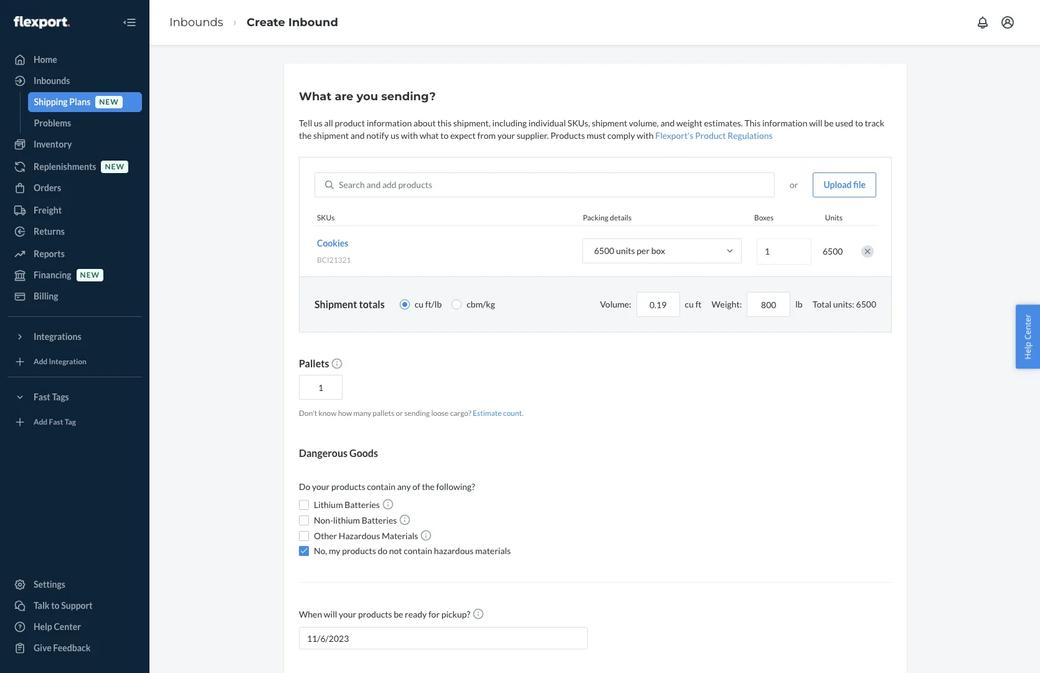 Task type: locate. For each thing, give the bounding box(es) containing it.
0 horizontal spatial help center
[[34, 622, 81, 632]]

add
[[34, 357, 47, 367], [34, 418, 47, 427]]

0 horizontal spatial 0 text field
[[299, 375, 343, 400]]

orders
[[34, 183, 61, 193]]

add inside add fast tag link
[[34, 418, 47, 427]]

your up 11/6/2023
[[339, 609, 357, 620]]

0 vertical spatial center
[[1023, 314, 1034, 340]]

1 horizontal spatial be
[[824, 118, 834, 128]]

1 vertical spatial add
[[34, 418, 47, 427]]

to down this
[[441, 130, 449, 141]]

skus,
[[568, 118, 590, 128]]

weight:
[[712, 299, 742, 310]]

flexport's product regulations
[[656, 130, 773, 141]]

help center
[[1023, 314, 1034, 359], [34, 622, 81, 632]]

help inside "button"
[[1023, 342, 1034, 359]]

inventory
[[34, 139, 72, 150]]

0 vertical spatial your
[[498, 130, 515, 141]]

give feedback
[[34, 643, 91, 654]]

about
[[414, 118, 436, 128]]

1 horizontal spatial with
[[637, 130, 654, 141]]

1 vertical spatial help
[[34, 622, 52, 632]]

financing
[[34, 270, 71, 280]]

6500 units per box
[[594, 246, 665, 256]]

1 cu from the left
[[415, 299, 424, 310]]

products left ready at bottom
[[358, 609, 392, 620]]

contain left any
[[367, 482, 396, 492]]

new right 'plans'
[[99, 97, 119, 107]]

with down volume,
[[637, 130, 654, 141]]

inbounds
[[169, 15, 223, 29], [34, 75, 70, 86]]

your inside tell us all product information about this shipment, including individual skus, shipment volume, and weight estimates. this information will be used to track the shipment and notify us with what to expect from your supplier. products must comply with
[[498, 130, 515, 141]]

add for add fast tag
[[34, 418, 47, 427]]

lithium batteries
[[314, 500, 382, 510]]

no, my products do not contain hazardous materials
[[314, 546, 511, 556]]

0 text field down 'pallets'
[[299, 375, 343, 400]]

shipment
[[592, 118, 627, 128], [313, 130, 349, 141]]

the down 'tell'
[[299, 130, 312, 141]]

do
[[378, 546, 388, 556]]

tag
[[65, 418, 76, 427]]

1 vertical spatial help center
[[34, 622, 81, 632]]

cu left the ft/lb
[[415, 299, 424, 310]]

0 vertical spatial 0 text field
[[636, 292, 680, 317]]

open account menu image
[[1001, 15, 1016, 30]]

close navigation image
[[122, 15, 137, 30]]

shipment down all
[[313, 130, 349, 141]]

the
[[299, 130, 312, 141], [422, 482, 435, 492]]

new down reports "link"
[[80, 271, 100, 280]]

1 horizontal spatial or
[[790, 179, 798, 190]]

1 vertical spatial shipment
[[313, 130, 349, 141]]

returns link
[[7, 222, 142, 242]]

2 cu from the left
[[685, 299, 694, 310]]

inbounds link
[[169, 15, 223, 29], [7, 71, 142, 91]]

0 vertical spatial fast
[[34, 392, 50, 402]]

1 horizontal spatial your
[[339, 609, 357, 620]]

0 horizontal spatial will
[[324, 609, 337, 620]]

2 vertical spatial new
[[80, 271, 100, 280]]

with
[[401, 130, 418, 141], [637, 130, 654, 141]]

to inside button
[[51, 601, 60, 611]]

you
[[357, 90, 378, 103]]

cu for cu ft/lb
[[415, 299, 424, 310]]

2 horizontal spatial and
[[661, 118, 675, 128]]

total
[[813, 299, 832, 310]]

boxes
[[754, 213, 774, 222]]

1 horizontal spatial cu
[[685, 299, 694, 310]]

batteries up the other hazardous materials
[[362, 515, 397, 526]]

shipping plans
[[34, 97, 90, 107]]

6500 for 6500
[[823, 246, 843, 256]]

inbound
[[288, 15, 338, 29]]

track
[[865, 118, 885, 128]]

0 vertical spatial add
[[34, 357, 47, 367]]

fast inside fast tags dropdown button
[[34, 392, 50, 402]]

new for replenishments
[[105, 162, 125, 172]]

regulations
[[728, 130, 773, 141]]

1 horizontal spatial 6500
[[823, 246, 843, 256]]

us right notify
[[391, 130, 399, 141]]

cu left ft
[[685, 299, 694, 310]]

and left "add" at left
[[367, 179, 381, 190]]

0 horizontal spatial the
[[299, 130, 312, 141]]

per
[[637, 246, 650, 256]]

0 vertical spatial batteries
[[345, 500, 380, 510]]

products down hazardous
[[342, 546, 376, 556]]

add inside add integration link
[[34, 357, 47, 367]]

batteries up non-lithium batteries
[[345, 500, 380, 510]]

goods
[[350, 447, 378, 459]]

tags
[[52, 392, 69, 402]]

units:
[[833, 299, 855, 310]]

center inside "button"
[[1023, 314, 1034, 340]]

shipment up comply
[[592, 118, 627, 128]]

when
[[299, 609, 322, 620]]

give
[[34, 643, 51, 654]]

pallets
[[373, 409, 394, 418]]

many
[[354, 409, 371, 418]]

2 horizontal spatial to
[[855, 118, 863, 128]]

0 vertical spatial help
[[1023, 342, 1034, 359]]

what
[[299, 90, 332, 103]]

0 horizontal spatial shipment
[[313, 130, 349, 141]]

your right do
[[312, 482, 330, 492]]

and down product
[[351, 130, 365, 141]]

0 horizontal spatial 6500
[[594, 246, 615, 256]]

0 vertical spatial new
[[99, 97, 119, 107]]

1 horizontal spatial will
[[809, 118, 823, 128]]

freight
[[34, 205, 62, 216]]

help center inside "button"
[[1023, 314, 1034, 359]]

0 vertical spatial help center
[[1023, 314, 1034, 359]]

1 horizontal spatial inbounds
[[169, 15, 223, 29]]

0 horizontal spatial cu
[[415, 299, 424, 310]]

0 vertical spatial inbounds
[[169, 15, 223, 29]]

1 vertical spatial to
[[441, 130, 449, 141]]

problems link
[[28, 113, 142, 133]]

0 horizontal spatial your
[[312, 482, 330, 492]]

1 horizontal spatial inbounds link
[[169, 15, 223, 29]]

0 text field left cu ft
[[636, 292, 680, 317]]

information up notify
[[367, 118, 412, 128]]

1 horizontal spatial to
[[441, 130, 449, 141]]

contain right not
[[404, 546, 432, 556]]

1 vertical spatial 0 text field
[[299, 375, 343, 400]]

0 horizontal spatial help
[[34, 622, 52, 632]]

will right when
[[324, 609, 337, 620]]

1 horizontal spatial 0 text field
[[636, 292, 680, 317]]

be left ready at bottom
[[394, 609, 403, 620]]

shipping
[[34, 97, 68, 107]]

row
[[315, 226, 877, 277]]

information right this
[[763, 118, 808, 128]]

2 add from the top
[[34, 418, 47, 427]]

non-lithium batteries
[[314, 515, 399, 526]]

fast left tags
[[34, 392, 50, 402]]

1 vertical spatial center
[[54, 622, 81, 632]]

fast left tag
[[49, 418, 63, 427]]

6500 down units
[[823, 246, 843, 256]]

this
[[745, 118, 761, 128]]

us
[[314, 118, 323, 128], [391, 130, 399, 141]]

batteries
[[345, 500, 380, 510], [362, 515, 397, 526]]

6500 right "units:"
[[856, 299, 877, 310]]

to right talk on the bottom left of page
[[51, 601, 60, 611]]

cu ft
[[685, 299, 702, 310]]

file
[[854, 179, 866, 190]]

no,
[[314, 546, 327, 556]]

0 horizontal spatial or
[[396, 409, 403, 418]]

1 vertical spatial contain
[[404, 546, 432, 556]]

skus
[[317, 213, 335, 222]]

1 vertical spatial inbounds link
[[7, 71, 142, 91]]

1 vertical spatial or
[[396, 409, 403, 418]]

products right "add" at left
[[398, 179, 432, 190]]

1 information from the left
[[367, 118, 412, 128]]

other hazardous materials
[[314, 531, 420, 541]]

1 horizontal spatial contain
[[404, 546, 432, 556]]

1 horizontal spatial help center
[[1023, 314, 1034, 359]]

individual
[[529, 118, 566, 128]]

the right of at left
[[422, 482, 435, 492]]

0 horizontal spatial inbounds
[[34, 75, 70, 86]]

inventory link
[[7, 135, 142, 155]]

add down fast tags on the bottom of the page
[[34, 418, 47, 427]]

home
[[34, 54, 57, 65]]

cu
[[415, 299, 424, 310], [685, 299, 694, 310]]

ft
[[696, 299, 702, 310]]

packing details
[[583, 213, 632, 222]]

0 horizontal spatial to
[[51, 601, 60, 611]]

0 horizontal spatial us
[[314, 118, 323, 128]]

0 vertical spatial inbounds link
[[169, 15, 223, 29]]

0 vertical spatial be
[[824, 118, 834, 128]]

1 vertical spatial us
[[391, 130, 399, 141]]

1 vertical spatial fast
[[49, 418, 63, 427]]

1 horizontal spatial and
[[367, 179, 381, 190]]

add fast tag
[[34, 418, 76, 427]]

0 vertical spatial us
[[314, 118, 323, 128]]

with down about
[[401, 130, 418, 141]]

tell
[[299, 118, 312, 128]]

2 horizontal spatial your
[[498, 130, 515, 141]]

2 horizontal spatial 6500
[[856, 299, 877, 310]]

1 vertical spatial the
[[422, 482, 435, 492]]

or right pallets
[[396, 409, 403, 418]]

flexport logo image
[[14, 16, 70, 28]]

or left upload
[[790, 179, 798, 190]]

0 horizontal spatial be
[[394, 609, 403, 620]]

create inbound link
[[247, 15, 338, 29]]

volume:
[[600, 299, 631, 310]]

talk
[[34, 601, 50, 611]]

will left used at the right top of the page
[[809, 118, 823, 128]]

2 vertical spatial your
[[339, 609, 357, 620]]

do
[[299, 482, 310, 492]]

cu ft/lb
[[415, 299, 442, 310]]

0 horizontal spatial contain
[[367, 482, 396, 492]]

6500 left units
[[594, 246, 615, 256]]

expect
[[450, 130, 476, 141]]

dangerous
[[299, 447, 348, 459]]

your down including
[[498, 130, 515, 141]]

1 add from the top
[[34, 357, 47, 367]]

1 horizontal spatial the
[[422, 482, 435, 492]]

1 horizontal spatial shipment
[[592, 118, 627, 128]]

1 vertical spatial and
[[351, 130, 365, 141]]

from
[[478, 130, 496, 141]]

integrations button
[[7, 327, 142, 347]]

1 horizontal spatial help
[[1023, 342, 1034, 359]]

inbounds link inside "breadcrumbs" navigation
[[169, 15, 223, 29]]

cu for cu ft
[[685, 299, 694, 310]]

row containing cookies
[[315, 226, 877, 277]]

1 horizontal spatial information
[[763, 118, 808, 128]]

and up flexport's
[[661, 118, 675, 128]]

add left integration
[[34, 357, 47, 367]]

Number of boxes number field
[[757, 238, 812, 265]]

fast inside add fast tag link
[[49, 418, 63, 427]]

to right used at the right top of the page
[[855, 118, 863, 128]]

0 vertical spatial to
[[855, 118, 863, 128]]

2 vertical spatial to
[[51, 601, 60, 611]]

0 vertical spatial will
[[809, 118, 823, 128]]

shipment
[[315, 298, 357, 310]]

0 horizontal spatial information
[[367, 118, 412, 128]]

1 vertical spatial new
[[105, 162, 125, 172]]

new for shipping plans
[[99, 97, 119, 107]]

products
[[398, 179, 432, 190], [331, 482, 365, 492], [342, 546, 376, 556], [358, 609, 392, 620]]

0 horizontal spatial with
[[401, 130, 418, 141]]

shipment totals
[[315, 298, 385, 310]]

1 horizontal spatial center
[[1023, 314, 1034, 340]]

us left all
[[314, 118, 323, 128]]

new up orders link
[[105, 162, 125, 172]]

0 text field
[[636, 292, 680, 317], [299, 375, 343, 400]]

2 with from the left
[[637, 130, 654, 141]]

None radio
[[400, 300, 410, 310], [452, 300, 462, 310], [400, 300, 410, 310], [452, 300, 462, 310]]

be left used at the right top of the page
[[824, 118, 834, 128]]

0 vertical spatial the
[[299, 130, 312, 141]]

None checkbox
[[299, 531, 309, 541]]

None checkbox
[[299, 500, 309, 510], [299, 516, 309, 526], [299, 546, 309, 556], [299, 500, 309, 510], [299, 516, 309, 526], [299, 546, 309, 556]]



Task type: vqa. For each thing, say whether or not it's contained in the screenshot.
their
no



Task type: describe. For each thing, give the bounding box(es) containing it.
tell us all product information about this shipment, including individual skus, shipment volume, and weight estimates. this information will be used to track the shipment and notify us with what to expect from your supplier. products must comply with
[[299, 118, 885, 141]]

talk to support button
[[7, 596, 142, 616]]

following?
[[436, 482, 475, 492]]

cookies
[[317, 238, 349, 249]]

lithium
[[333, 515, 360, 526]]

materials
[[475, 546, 511, 556]]

count
[[503, 409, 522, 418]]

open notifications image
[[976, 15, 991, 30]]

know
[[319, 409, 337, 418]]

0 vertical spatial or
[[790, 179, 798, 190]]

create inbound
[[247, 15, 338, 29]]

6500 for 6500 units per box
[[594, 246, 615, 256]]

product
[[335, 118, 365, 128]]

sending
[[405, 409, 430, 418]]

settings link
[[7, 575, 142, 595]]

2 vertical spatial and
[[367, 179, 381, 190]]

are
[[335, 90, 354, 103]]

new for financing
[[80, 271, 100, 280]]

what
[[420, 130, 439, 141]]

11/6/2023
[[307, 634, 349, 644]]

search
[[339, 179, 365, 190]]

cargo?
[[450, 409, 471, 418]]

0 vertical spatial and
[[661, 118, 675, 128]]

pallets
[[299, 358, 331, 370]]

search and add products
[[339, 179, 432, 190]]

reports
[[34, 249, 65, 259]]

add integration link
[[7, 352, 142, 372]]

1 vertical spatial be
[[394, 609, 403, 620]]

0 horizontal spatial inbounds link
[[7, 71, 142, 91]]

flexport's product regulations button
[[656, 130, 773, 142]]

will inside tell us all product information about this shipment, including individual skus, shipment volume, and weight estimates. this information will be used to track the shipment and notify us with what to expect from your supplier. products must comply with
[[809, 118, 823, 128]]

freight link
[[7, 201, 142, 221]]

hazardous
[[434, 546, 474, 556]]

estimate count button
[[473, 408, 522, 419]]

sending?
[[381, 90, 436, 103]]

add integration
[[34, 357, 87, 367]]

be inside tell us all product information about this shipment, including individual skus, shipment volume, and weight estimates. this information will be used to track the shipment and notify us with what to expect from your supplier. products must comply with
[[824, 118, 834, 128]]

don't
[[299, 409, 317, 418]]

lithium
[[314, 500, 343, 510]]

1 vertical spatial will
[[324, 609, 337, 620]]

of
[[413, 482, 420, 492]]

2 information from the left
[[763, 118, 808, 128]]

ft/lb
[[425, 299, 442, 310]]

used
[[836, 118, 854, 128]]

estimates.
[[704, 118, 743, 128]]

create
[[247, 15, 285, 29]]

units
[[825, 213, 843, 222]]

flexport's
[[656, 130, 694, 141]]

the inside tell us all product information about this shipment, including individual skus, shipment volume, and weight estimates. this information will be used to track the shipment and notify us with what to expect from your supplier. products must comply with
[[299, 130, 312, 141]]

any
[[397, 482, 411, 492]]

0 text field
[[747, 292, 791, 317]]

help center button
[[1016, 305, 1040, 369]]

add fast tag link
[[7, 412, 142, 432]]

add for add integration
[[34, 357, 47, 367]]

box
[[652, 246, 665, 256]]

feedback
[[53, 643, 91, 654]]

search image
[[325, 181, 334, 189]]

1 vertical spatial your
[[312, 482, 330, 492]]

how
[[338, 409, 352, 418]]

for
[[429, 609, 440, 620]]

integration
[[49, 357, 87, 367]]

0 horizontal spatial center
[[54, 622, 81, 632]]

product
[[695, 130, 726, 141]]

breadcrumbs navigation
[[159, 4, 348, 41]]

returns
[[34, 226, 65, 237]]

orders link
[[7, 178, 142, 198]]

problems
[[34, 118, 71, 128]]

non-
[[314, 515, 333, 526]]

upload
[[824, 179, 852, 190]]

1 vertical spatial batteries
[[362, 515, 397, 526]]

hazardous
[[339, 531, 380, 541]]

settings
[[34, 579, 65, 590]]

units
[[616, 246, 635, 256]]

give feedback button
[[7, 639, 142, 659]]

fast tags button
[[7, 388, 142, 407]]

upload file button
[[813, 173, 877, 197]]

what are you sending?
[[299, 90, 436, 103]]

totals
[[359, 298, 385, 310]]

talk to support
[[34, 601, 93, 611]]

do your products contain any of the following?
[[299, 482, 475, 492]]

not
[[389, 546, 402, 556]]

plans
[[69, 97, 90, 107]]

lb
[[796, 299, 803, 310]]

this
[[438, 118, 452, 128]]

bci21321
[[317, 255, 351, 265]]

supplier.
[[517, 130, 549, 141]]

inbounds inside "breadcrumbs" navigation
[[169, 15, 223, 29]]

0 vertical spatial shipment
[[592, 118, 627, 128]]

1 with from the left
[[401, 130, 418, 141]]

0 horizontal spatial and
[[351, 130, 365, 141]]

products up lithium batteries
[[331, 482, 365, 492]]

pickup?
[[442, 609, 470, 620]]

0 vertical spatial contain
[[367, 482, 396, 492]]

other
[[314, 531, 337, 541]]

products
[[551, 130, 585, 141]]

weight
[[677, 118, 703, 128]]

1 vertical spatial inbounds
[[34, 75, 70, 86]]

ready
[[405, 609, 427, 620]]

1 horizontal spatial us
[[391, 130, 399, 141]]



